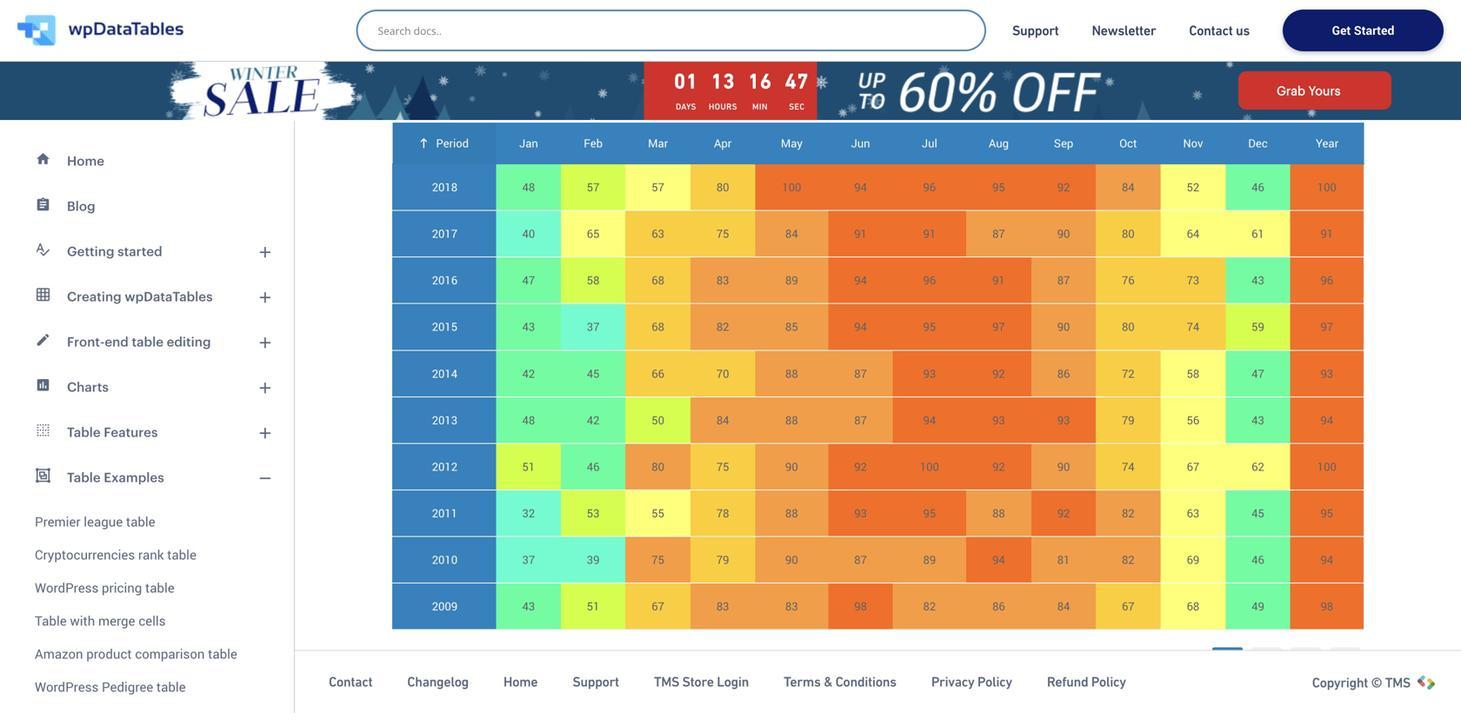 Task type: locate. For each thing, give the bounding box(es) containing it.
wordpress inside wordpress pricing table link
[[35, 579, 99, 597]]

jan
[[519, 135, 538, 151]]

rank
[[138, 546, 164, 564]]

0 vertical spatial 86
[[1057, 366, 1070, 381]]

0 horizontal spatial home link
[[10, 138, 284, 184]]

63
[[652, 226, 664, 241], [1187, 505, 1200, 521]]

end
[[105, 334, 129, 349]]

refund policy
[[1047, 674, 1126, 690]]

support
[[1012, 23, 1059, 38], [573, 674, 619, 690]]

policy right refund
[[1091, 674, 1126, 690]]

front-end table editing
[[67, 334, 211, 349]]

1 98 from the left
[[854, 598, 867, 614]]

home link
[[10, 138, 284, 184], [504, 673, 538, 691]]

0 vertical spatial 58
[[587, 272, 600, 288]]

0 horizontal spatial support
[[573, 674, 619, 690]]

days
[[676, 102, 696, 112]]

1 vertical spatial 86
[[992, 598, 1005, 614]]

88
[[785, 366, 798, 381], [785, 412, 798, 428], [785, 505, 798, 521], [992, 505, 1005, 521]]

newsletter
[[1092, 23, 1156, 38]]

90 for 87
[[1057, 226, 1070, 241]]

0 vertical spatial 89
[[785, 272, 798, 288]]

wordpress inside wordpress pedigree table link
[[35, 678, 99, 696]]

period: activate to sort column ascending element
[[393, 123, 496, 164]]

1 vertical spatial table
[[67, 470, 101, 485]]

cryptocurrencies rank table
[[35, 546, 196, 564]]

policy inside refund policy link
[[1091, 674, 1126, 690]]

0 horizontal spatial contact
[[329, 674, 372, 690]]

2 97 from the left
[[1321, 319, 1333, 335]]

table features
[[67, 424, 158, 440]]

1 horizontal spatial contact
[[1189, 23, 1233, 38]]

42 right 2014
[[522, 366, 535, 381]]

tms right ©
[[1385, 675, 1411, 691]]

1 vertical spatial 42
[[587, 412, 600, 428]]

getting started link
[[10, 229, 284, 274]]

grab yours
[[1277, 83, 1341, 97]]

0 vertical spatial 75
[[716, 226, 729, 241]]

73
[[1187, 272, 1200, 288]]

started
[[1354, 22, 1394, 38]]

1 vertical spatial contact
[[329, 674, 372, 690]]

1 horizontal spatial policy
[[1091, 674, 1126, 690]]

79
[[1122, 412, 1135, 428], [716, 552, 729, 568]]

2 vertical spatial 68
[[1187, 598, 1200, 614]]

2 horizontal spatial 47
[[1252, 366, 1264, 381]]

42 left 50
[[587, 412, 600, 428]]

1 vertical spatial 58
[[1187, 366, 1200, 381]]

58 up 56 at the right of page
[[1187, 366, 1200, 381]]

year: activate to sort column ascending element
[[1290, 123, 1364, 164]]

creating
[[67, 289, 122, 304]]

1 horizontal spatial 97
[[1321, 319, 1333, 335]]

dec: activate to sort column ascending element
[[1226, 123, 1290, 164]]

47 down 40
[[522, 272, 535, 288]]

39
[[587, 552, 600, 568]]

0 vertical spatial 46
[[1252, 179, 1264, 195]]

1 horizontal spatial 51
[[587, 598, 600, 614]]

80 up 76 in the top right of the page
[[1122, 226, 1135, 241]]

2 98 from the left
[[1321, 598, 1333, 614]]

table for table examples
[[67, 470, 101, 485]]

home link up 'blog'
[[10, 138, 284, 184]]

32
[[522, 505, 535, 521]]

table right end
[[132, 334, 164, 349]]

51 down 39
[[587, 598, 600, 614]]

47 down 59
[[1252, 366, 1264, 381]]

mar
[[648, 135, 668, 151]]

table down charts
[[67, 424, 101, 440]]

policy inside privacy policy 'link'
[[977, 674, 1012, 690]]

2018
[[432, 179, 457, 195]]

2 vertical spatial 47
[[1252, 366, 1264, 381]]

1 horizontal spatial 37
[[587, 319, 600, 335]]

75
[[716, 226, 729, 241], [716, 459, 729, 474], [652, 552, 664, 568]]

1 vertical spatial 45
[[1252, 505, 1264, 521]]

58 down 65
[[587, 272, 600, 288]]

0 vertical spatial 48
[[522, 179, 535, 195]]

table for cryptocurrencies rank table
[[167, 546, 196, 564]]

0 horizontal spatial 51
[[522, 459, 535, 474]]

Search form search field
[[378, 18, 973, 43]]

0 vertical spatial support link
[[1012, 22, 1059, 39]]

1 horizontal spatial home
[[504, 674, 538, 690]]

0 horizontal spatial policy
[[977, 674, 1012, 690]]

wpdatatables
[[125, 289, 213, 304]]

37
[[587, 319, 600, 335], [522, 552, 535, 568]]

1 vertical spatial support
[[573, 674, 619, 690]]

0 vertical spatial contact
[[1189, 23, 1233, 38]]

table down comparison
[[156, 678, 186, 696]]

1 horizontal spatial 47
[[785, 69, 809, 93]]

table up 'premier league table'
[[67, 470, 101, 485]]

2 48 from the top
[[522, 412, 535, 428]]

table
[[132, 334, 164, 349], [126, 513, 155, 531], [167, 546, 196, 564], [145, 579, 175, 597], [208, 645, 237, 663], [156, 678, 186, 696]]

1 vertical spatial 75
[[716, 459, 729, 474]]

0 vertical spatial support
[[1012, 23, 1059, 38]]

75 for 63
[[716, 226, 729, 241]]

0 horizontal spatial 58
[[587, 272, 600, 288]]

contact for contact
[[329, 674, 372, 690]]

oct: activate to sort column ascending element
[[1096, 123, 1161, 164]]

46 up 53 on the left bottom of the page
[[587, 459, 600, 474]]

login
[[717, 674, 749, 690]]

1 horizontal spatial 45
[[1252, 505, 1264, 521]]

1 vertical spatial wordpress
[[35, 678, 99, 696]]

1 57 from the left
[[587, 179, 600, 195]]

80 down 50
[[652, 459, 664, 474]]

1 vertical spatial support link
[[573, 673, 619, 691]]

0 horizontal spatial 79
[[716, 552, 729, 568]]

table for wordpress pricing table
[[145, 579, 175, 597]]

1 vertical spatial home
[[504, 674, 538, 690]]

51 up 32
[[522, 459, 535, 474]]

0 horizontal spatial 57
[[587, 179, 600, 195]]

83 for 68
[[716, 272, 729, 288]]

42
[[522, 366, 535, 381], [587, 412, 600, 428]]

contact us
[[1189, 23, 1250, 38]]

0 vertical spatial 68
[[652, 272, 664, 288]]

1 vertical spatial home link
[[504, 673, 538, 691]]

0 vertical spatial home
[[67, 153, 104, 168]]

57 down 'mar: activate to sort column ascending' element at the left top
[[652, 179, 664, 195]]

1 vertical spatial 37
[[522, 552, 535, 568]]

product
[[86, 645, 132, 663]]

48 for 57
[[522, 179, 535, 195]]

policy right privacy
[[977, 674, 1012, 690]]

58
[[587, 272, 600, 288], [1187, 366, 1200, 381]]

2 horizontal spatial 67
[[1187, 459, 1200, 474]]

1 vertical spatial 47
[[522, 272, 535, 288]]

1 vertical spatial 48
[[522, 412, 535, 428]]

87 for 92
[[854, 366, 867, 381]]

feb: activate to sort column ascending element
[[561, 123, 626, 164]]

2 wordpress from the top
[[35, 678, 99, 696]]

contact link
[[329, 673, 372, 691]]

1 horizontal spatial 67
[[1122, 598, 1135, 614]]

policy for refund policy
[[1091, 674, 1126, 690]]

league
[[84, 513, 123, 531]]

0 vertical spatial home link
[[10, 138, 284, 184]]

refund
[[1047, 674, 1088, 690]]

table examples link
[[10, 455, 284, 500]]

63 up 69
[[1187, 505, 1200, 521]]

1 vertical spatial 63
[[1187, 505, 1200, 521]]

1 horizontal spatial support
[[1012, 23, 1059, 38]]

47
[[785, 69, 809, 93], [522, 272, 535, 288], [1252, 366, 1264, 381]]

85
[[785, 319, 798, 335]]

2 vertical spatial 46
[[1252, 552, 1264, 568]]

57 down feb: activate to sort column ascending "element"
[[587, 179, 600, 195]]

1 horizontal spatial 58
[[1187, 366, 1200, 381]]

16
[[748, 69, 772, 93]]

table for wordpress pedigree table
[[156, 678, 186, 696]]

wordpress up the with at the left bottom of the page
[[35, 579, 99, 597]]

43 up 62
[[1252, 412, 1264, 428]]

98
[[854, 598, 867, 614], [1321, 598, 1333, 614]]

2 vertical spatial 75
[[652, 552, 664, 568]]

48
[[522, 179, 535, 195], [522, 412, 535, 428]]

home right changelog link
[[504, 674, 538, 690]]

wordpress down amazon
[[35, 678, 99, 696]]

98 up conditions
[[854, 598, 867, 614]]

2013
[[432, 412, 457, 428]]

95
[[992, 179, 1005, 195], [923, 319, 936, 335], [923, 505, 936, 521], [1321, 505, 1333, 521]]

1 vertical spatial 79
[[716, 552, 729, 568]]

64
[[1187, 226, 1200, 241]]

get
[[1332, 22, 1351, 38]]

45
[[587, 366, 600, 381], [1252, 505, 1264, 521]]

0 horizontal spatial 63
[[652, 226, 664, 241]]

1 48 from the top
[[522, 179, 535, 195]]

wordpress pricing table link
[[10, 571, 284, 604]]

1 horizontal spatial 89
[[923, 552, 936, 568]]

57
[[587, 179, 600, 195], [652, 179, 664, 195]]

table up cryptocurrencies rank table link
[[126, 513, 155, 531]]

0 vertical spatial 51
[[522, 459, 535, 474]]

59
[[1252, 319, 1264, 335]]

46 down dec: activate to sort column ascending "element"
[[1252, 179, 1264, 195]]

home
[[67, 153, 104, 168], [504, 674, 538, 690]]

48 right 2013
[[522, 412, 535, 428]]

table for front-end table editing
[[132, 334, 164, 349]]

period
[[436, 135, 469, 151]]

63 right 65
[[652, 226, 664, 241]]

2 vertical spatial table
[[35, 612, 67, 630]]

0 vertical spatial 47
[[785, 69, 809, 93]]

support for leftmost support link
[[573, 674, 619, 690]]

©
[[1371, 675, 1382, 691]]

80 down 76 in the top right of the page
[[1122, 319, 1135, 335]]

1 horizontal spatial 74
[[1187, 319, 1200, 335]]

1 horizontal spatial 57
[[652, 179, 664, 195]]

home link right changelog link
[[504, 673, 538, 691]]

1 horizontal spatial 79
[[1122, 412, 1135, 428]]

home up 'blog'
[[67, 153, 104, 168]]

01
[[674, 69, 698, 93]]

2016
[[432, 272, 457, 288]]

1 vertical spatial 74
[[1122, 459, 1135, 474]]

1 vertical spatial 68
[[652, 319, 664, 335]]

88 for 78
[[785, 505, 798, 521]]

0 horizontal spatial 97
[[992, 319, 1005, 335]]

74
[[1187, 319, 1200, 335], [1122, 459, 1135, 474]]

43 right 2009
[[522, 598, 535, 614]]

87
[[992, 226, 1005, 241], [1057, 272, 1070, 288], [854, 366, 867, 381], [854, 412, 867, 428], [854, 552, 867, 568]]

tms left "store"
[[654, 674, 679, 690]]

48 down jan: activate to sort column ascending 'element'
[[522, 179, 535, 195]]

45 left the 66
[[587, 366, 600, 381]]

print button
[[517, 39, 595, 74]]

79 down 78
[[716, 552, 729, 568]]

72
[[1122, 366, 1135, 381]]

creating wpdatatables
[[67, 289, 213, 304]]

46 up 49
[[1252, 552, 1264, 568]]

2 policy from the left
[[1091, 674, 1126, 690]]

2010
[[432, 552, 457, 568]]

refund policy link
[[1047, 673, 1126, 691]]

table right rank on the left bottom of the page
[[167, 546, 196, 564]]

0 horizontal spatial 98
[[854, 598, 867, 614]]

0 horizontal spatial 45
[[587, 366, 600, 381]]

1 vertical spatial 89
[[923, 552, 936, 568]]

46 for 96
[[1252, 179, 1264, 195]]

0 horizontal spatial 47
[[522, 272, 535, 288]]

94
[[854, 179, 867, 195], [854, 272, 867, 288], [854, 319, 867, 335], [923, 412, 936, 428], [1321, 412, 1333, 428], [992, 552, 1005, 568], [1321, 552, 1333, 568]]

2015
[[432, 319, 457, 335]]

may: activate to sort column ascending element
[[755, 123, 828, 164]]

90 for 92
[[1057, 459, 1070, 474]]

79 down 72
[[1122, 412, 1135, 428]]

93
[[923, 366, 936, 381], [1321, 366, 1333, 381], [992, 412, 1005, 428], [1057, 412, 1070, 428], [854, 505, 867, 521]]

1 97 from the left
[[992, 319, 1005, 335]]

88 for 84
[[785, 412, 798, 428]]

terms
[[784, 674, 821, 690]]

52
[[1187, 179, 1200, 195]]

68 for 83
[[652, 272, 664, 288]]

table up cells at the bottom left of the page
[[145, 579, 175, 597]]

1 horizontal spatial 98
[[1321, 598, 1333, 614]]

88 for 70
[[785, 366, 798, 381]]

1 wordpress from the top
[[35, 579, 99, 597]]

nov: activate to sort column ascending element
[[1161, 123, 1226, 164]]

table right comparison
[[208, 645, 237, 663]]

69
[[1187, 552, 1200, 568]]

0 horizontal spatial 86
[[992, 598, 1005, 614]]

jul: activate to sort column ascending element
[[893, 123, 966, 164]]

55
[[652, 505, 664, 521]]

yours
[[1309, 83, 1341, 97]]

pricing
[[102, 579, 142, 597]]

1 horizontal spatial support link
[[1012, 22, 1059, 39]]

0 vertical spatial wordpress
[[35, 579, 99, 597]]

terms & conditions link
[[784, 673, 897, 691]]

premier league table
[[35, 513, 155, 531]]

98 right 49
[[1321, 598, 1333, 614]]

86 up "privacy policy"
[[992, 598, 1005, 614]]

1 horizontal spatial 86
[[1057, 366, 1070, 381]]

45 down 62
[[1252, 505, 1264, 521]]

1 vertical spatial 46
[[587, 459, 600, 474]]

examples
[[104, 470, 164, 485]]

0 vertical spatial 37
[[587, 319, 600, 335]]

1 horizontal spatial 63
[[1187, 505, 1200, 521]]

getting
[[67, 244, 114, 259]]

83 for 67
[[716, 598, 729, 614]]

0 vertical spatial table
[[67, 424, 101, 440]]

0 vertical spatial 63
[[652, 226, 664, 241]]

merge
[[98, 612, 135, 630]]

amazon product comparison table
[[35, 645, 237, 663]]

0 vertical spatial 42
[[522, 366, 535, 381]]

wordpress for wordpress pedigree table
[[35, 678, 99, 696]]

86 left 72
[[1057, 366, 1070, 381]]

tms
[[654, 674, 679, 690], [1385, 675, 1411, 691]]

table with merge cells link
[[10, 604, 284, 638]]

1 policy from the left
[[977, 674, 1012, 690]]

47 up sec
[[785, 69, 809, 93]]

table left the with at the left bottom of the page
[[35, 612, 67, 630]]



Task type: describe. For each thing, give the bounding box(es) containing it.
0 horizontal spatial home
[[67, 153, 104, 168]]

13
[[711, 69, 735, 93]]

may
[[781, 135, 803, 151]]

comparison
[[135, 645, 205, 663]]

aug: activate to sort column ascending element
[[966, 123, 1031, 164]]

43 up 59
[[1252, 272, 1264, 288]]

amazon product comparison table link
[[10, 638, 284, 671]]

aug
[[989, 135, 1009, 151]]

changelog link
[[407, 673, 469, 691]]

2011
[[432, 505, 457, 521]]

entries
[[1313, 89, 1351, 105]]

2009
[[432, 598, 457, 614]]

print
[[552, 48, 579, 65]]

48 for 42
[[522, 412, 535, 428]]

80 down apr: activate to sort column ascending element
[[716, 179, 729, 195]]

1 vertical spatial 51
[[587, 598, 600, 614]]

cryptocurrencies rank table link
[[10, 538, 284, 571]]

table for table features
[[67, 424, 101, 440]]

table with merge cells
[[35, 612, 166, 630]]

jan: activate to sort column ascending element
[[496, 123, 561, 164]]

hours
[[709, 102, 737, 112]]

0 horizontal spatial 74
[[1122, 459, 1135, 474]]

oct
[[1119, 135, 1137, 151]]

support for top support link
[[1012, 23, 1059, 38]]

contact for contact us
[[1189, 23, 1233, 38]]

Search input search field
[[378, 18, 973, 43]]

jun: activate to sort column ascending element
[[828, 123, 893, 164]]

&
[[824, 674, 832, 690]]

75 for 80
[[716, 459, 729, 474]]

1 horizontal spatial home link
[[504, 673, 538, 691]]

sep
[[1054, 135, 1073, 151]]

mar: activate to sort column ascending element
[[626, 123, 691, 164]]

privacy policy link
[[931, 673, 1012, 691]]

65
[[587, 226, 600, 241]]

1 horizontal spatial 42
[[587, 412, 600, 428]]

with
[[70, 612, 95, 630]]

apr
[[714, 135, 732, 151]]

nov
[[1183, 135, 1203, 151]]

0 horizontal spatial 89
[[785, 272, 798, 288]]

columns button
[[392, 39, 506, 74]]

78
[[716, 505, 729, 521]]

68 for 82
[[652, 319, 664, 335]]

2017
[[432, 226, 457, 241]]

62
[[1252, 459, 1264, 474]]

90 for 97
[[1057, 319, 1070, 335]]

changelog
[[407, 674, 469, 690]]

table for table with merge cells
[[35, 612, 67, 630]]

started
[[118, 244, 162, 259]]

0 horizontal spatial 67
[[652, 598, 664, 614]]

terms & conditions
[[784, 674, 897, 690]]

53
[[587, 505, 600, 521]]

charts link
[[10, 364, 284, 410]]

min
[[752, 102, 768, 112]]

get started link
[[1283, 10, 1444, 51]]

0 vertical spatial 74
[[1187, 319, 1200, 335]]

getting started
[[67, 244, 162, 259]]

copyright
[[1312, 675, 1368, 691]]

apr: activate to sort column ascending element
[[691, 123, 755, 164]]

premier league table link
[[10, 500, 284, 538]]

grab
[[1277, 83, 1305, 97]]

sep: activate to sort column ascending element
[[1031, 123, 1096, 164]]

contact us link
[[1189, 22, 1250, 39]]

87 for 93
[[854, 412, 867, 428]]

2 57 from the left
[[652, 179, 664, 195]]

get started
[[1332, 22, 1394, 38]]

front-
[[67, 334, 105, 349]]

blog
[[67, 198, 95, 214]]

87 for 94
[[854, 552, 867, 568]]

wordpress for wordpress pricing table
[[35, 579, 99, 597]]

dec
[[1248, 135, 1268, 151]]

2012
[[432, 459, 457, 474]]

0 horizontal spatial tms
[[654, 674, 679, 690]]

premier
[[35, 513, 80, 531]]

tms store login link
[[654, 673, 749, 691]]

blog link
[[10, 184, 284, 229]]

front-end table editing link
[[10, 319, 284, 364]]

cryptocurrencies
[[35, 546, 135, 564]]

store
[[682, 674, 714, 690]]

wpdatatables - tables and charts manager wordpress plugin image
[[17, 15, 184, 46]]

jul
[[922, 135, 937, 151]]

46 for 89
[[1252, 552, 1264, 568]]

50
[[652, 412, 664, 428]]

year
[[1316, 135, 1339, 151]]

0 vertical spatial 79
[[1122, 412, 1135, 428]]

66
[[652, 366, 664, 381]]

amazon
[[35, 645, 83, 663]]

0 horizontal spatial 42
[[522, 366, 535, 381]]

96 for 95
[[923, 179, 936, 195]]

61
[[1252, 226, 1264, 241]]

table for premier league table
[[126, 513, 155, 531]]

newsletter link
[[1092, 22, 1156, 39]]

copyright © tms
[[1312, 675, 1411, 691]]

wordpress pedigree table
[[35, 678, 186, 696]]

0 horizontal spatial support link
[[573, 673, 619, 691]]

charts
[[67, 379, 109, 394]]

us
[[1236, 23, 1250, 38]]

43 right 2015
[[522, 319, 535, 335]]

2014
[[432, 366, 457, 381]]

policy for privacy policy
[[977, 674, 1012, 690]]

editing
[[167, 334, 211, 349]]

49
[[1252, 598, 1264, 614]]

0 vertical spatial 45
[[587, 366, 600, 381]]

96 for 91
[[923, 272, 936, 288]]

1 horizontal spatial tms
[[1385, 675, 1411, 691]]

jun
[[851, 135, 870, 151]]

pedigree
[[102, 678, 153, 696]]

0 horizontal spatial 37
[[522, 552, 535, 568]]

cells
[[138, 612, 166, 630]]



Task type: vqa. For each thing, say whether or not it's contained in the screenshot.


